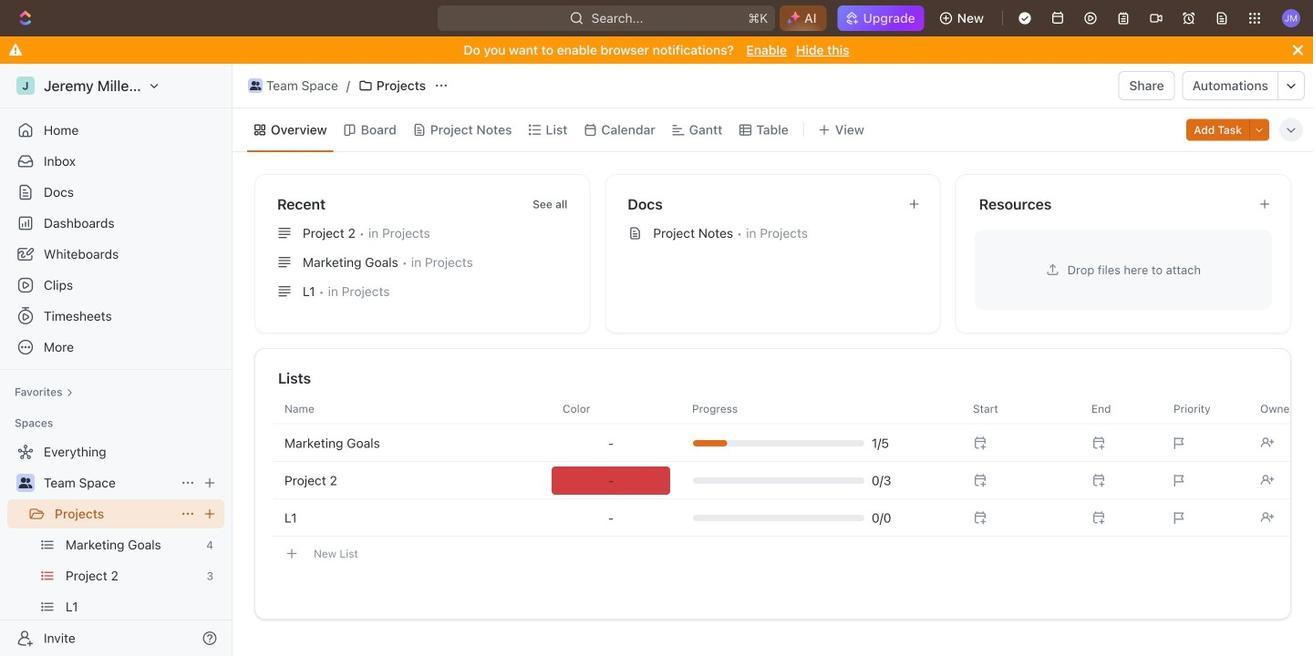 Task type: vqa. For each thing, say whether or not it's contained in the screenshot.
on
no



Task type: describe. For each thing, give the bounding box(es) containing it.
sidebar navigation
[[0, 64, 236, 657]]

1 dropdown menu image from the top
[[608, 437, 614, 451]]

user group image inside sidebar navigation
[[19, 478, 32, 489]]

0 vertical spatial user group image
[[250, 81, 261, 90]]



Task type: locate. For each thing, give the bounding box(es) containing it.
0 vertical spatial dropdown menu image
[[608, 437, 614, 451]]

dropdown menu image
[[552, 467, 671, 495]]

jeremy miller's workspace, , element
[[16, 77, 35, 95]]

dropdown menu image
[[608, 437, 614, 451], [608, 511, 614, 526]]

1 vertical spatial dropdown menu image
[[608, 511, 614, 526]]

tree
[[7, 438, 224, 657]]

0 horizontal spatial user group image
[[19, 478, 32, 489]]

1 vertical spatial user group image
[[19, 478, 32, 489]]

user group image
[[250, 81, 261, 90], [19, 478, 32, 489]]

dropdown menu image up dropdown menu image
[[608, 437, 614, 451]]

1 horizontal spatial user group image
[[250, 81, 261, 90]]

dropdown menu image down dropdown menu image
[[608, 511, 614, 526]]

tree inside sidebar navigation
[[7, 438, 224, 657]]

2 dropdown menu image from the top
[[608, 511, 614, 526]]



